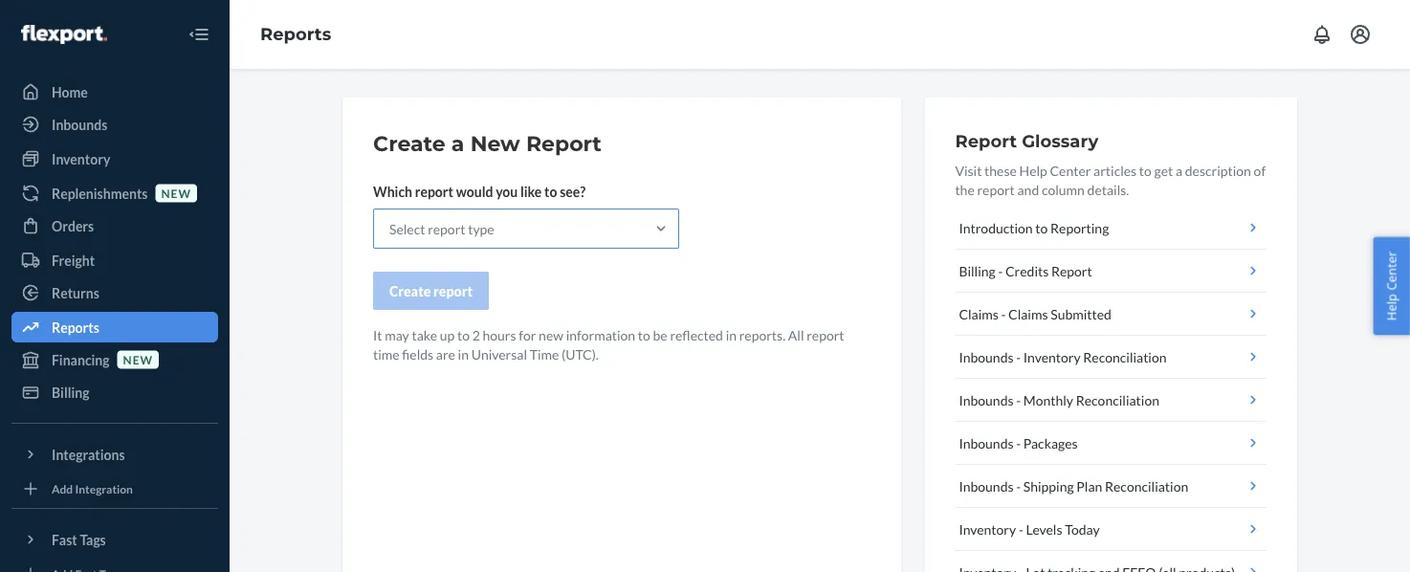 Task type: vqa. For each thing, say whether or not it's contained in the screenshot.
BILLING - CREDITS REPORT
yes



Task type: describe. For each thing, give the bounding box(es) containing it.
add integration link
[[11, 477, 218, 500]]

create report button
[[373, 272, 489, 310]]

submitted
[[1051, 306, 1112, 322]]

like
[[520, 183, 542, 199]]

credits
[[1006, 263, 1049, 279]]

take
[[412, 327, 437, 343]]

visit these help center articles to get a description of the report and column details.
[[955, 162, 1266, 198]]

help inside help center button
[[1383, 294, 1400, 321]]

home
[[52, 84, 88, 100]]

inventory - levels today
[[959, 521, 1100, 537]]

inbounds - packages
[[959, 435, 1078, 451]]

inbounds link
[[11, 109, 218, 140]]

inbounds for inbounds - packages
[[959, 435, 1014, 451]]

these
[[985, 162, 1017, 178]]

time
[[373, 346, 400, 362]]

to left 2
[[457, 327, 470, 343]]

report for select report type
[[428, 221, 465, 237]]

it may take up to 2 hours for new information to be reflected in reports. all report time fields are in universal time (utc).
[[373, 327, 844, 362]]

integrations button
[[11, 439, 218, 470]]

universal
[[471, 346, 527, 362]]

and
[[1018, 181, 1039, 198]]

to inside visit these help center articles to get a description of the report and column details.
[[1139, 162, 1152, 178]]

report for create report
[[433, 283, 473, 299]]

are
[[436, 346, 455, 362]]

inbounds - inventory reconciliation
[[959, 349, 1167, 365]]

which report would you like to see?
[[373, 183, 586, 199]]

of
[[1254, 162, 1266, 178]]

report for create a new report
[[526, 131, 602, 156]]

hours
[[483, 327, 516, 343]]

0 horizontal spatial a
[[451, 131, 464, 156]]

center inside help center button
[[1383, 251, 1400, 291]]

1 horizontal spatial report
[[955, 130, 1017, 151]]

create report
[[389, 283, 473, 299]]

reporting
[[1051, 220, 1109, 236]]

returns link
[[11, 277, 218, 308]]

- for packages
[[1016, 435, 1021, 451]]

report for billing - credits report
[[1051, 263, 1092, 279]]

inventory - levels today button
[[955, 508, 1267, 551]]

for
[[519, 327, 536, 343]]

inventory link
[[11, 144, 218, 174]]

details.
[[1087, 181, 1129, 198]]

fast
[[52, 531, 77, 548]]

inbounds - shipping plan reconciliation button
[[955, 465, 1267, 508]]

create for create report
[[389, 283, 431, 299]]

inventory for inventory
[[52, 151, 110, 167]]

would
[[456, 183, 493, 199]]

description
[[1185, 162, 1251, 178]]

select report type
[[389, 221, 494, 237]]

reflected
[[670, 327, 723, 343]]

0 horizontal spatial in
[[458, 346, 469, 362]]

plan
[[1077, 478, 1102, 494]]

1 vertical spatial reports
[[52, 319, 99, 335]]

to inside button
[[1036, 220, 1048, 236]]

new for replenishments
[[161, 186, 191, 200]]

introduction to reporting button
[[955, 207, 1267, 250]]

reconciliation inside "inbounds - shipping plan reconciliation" button
[[1105, 478, 1189, 494]]

- for monthly
[[1016, 392, 1021, 408]]

help center button
[[1373, 237, 1410, 335]]

billing - credits report
[[959, 263, 1092, 279]]

billing for billing
[[52, 384, 89, 400]]

new inside "it may take up to 2 hours for new information to be reflected in reports. all report time fields are in universal time (utc)."
[[539, 327, 563, 343]]

levels
[[1026, 521, 1063, 537]]

report inside "it may take up to 2 hours for new information to be reflected in reports. all report time fields are in universal time (utc)."
[[807, 327, 844, 343]]

visit
[[955, 162, 982, 178]]

close navigation image
[[188, 23, 210, 46]]

integration
[[75, 482, 133, 496]]

select
[[389, 221, 425, 237]]



Task type: locate. For each thing, give the bounding box(es) containing it.
reconciliation for inbounds - inventory reconciliation
[[1083, 349, 1167, 365]]

add integration
[[52, 482, 133, 496]]

inventory left levels
[[959, 521, 1016, 537]]

1 horizontal spatial inventory
[[959, 521, 1016, 537]]

create inside create report button
[[389, 283, 431, 299]]

billing for billing - credits report
[[959, 263, 996, 279]]

tags
[[80, 531, 106, 548]]

- inside button
[[1016, 478, 1021, 494]]

0 vertical spatial inventory
[[52, 151, 110, 167]]

1 vertical spatial inventory
[[1024, 349, 1081, 365]]

which
[[373, 183, 412, 199]]

1 horizontal spatial center
[[1383, 251, 1400, 291]]

inbounds - monthly reconciliation
[[959, 392, 1160, 408]]

billing - credits report button
[[955, 250, 1267, 293]]

a left new
[[451, 131, 464, 156]]

1 horizontal spatial a
[[1176, 162, 1183, 178]]

1 vertical spatial in
[[458, 346, 469, 362]]

shipping
[[1024, 478, 1074, 494]]

claims down credits
[[1009, 306, 1048, 322]]

reconciliation down claims - claims submitted button
[[1083, 349, 1167, 365]]

report
[[955, 130, 1017, 151], [526, 131, 602, 156], [1051, 263, 1092, 279]]

1 vertical spatial billing
[[52, 384, 89, 400]]

inventory
[[52, 151, 110, 167], [1024, 349, 1081, 365], [959, 521, 1016, 537]]

report inside button
[[1051, 263, 1092, 279]]

in right are
[[458, 346, 469, 362]]

reports
[[260, 24, 331, 45], [52, 319, 99, 335]]

create
[[373, 131, 445, 156], [389, 283, 431, 299]]

help inside visit these help center articles to get a description of the report and column details.
[[1019, 162, 1047, 178]]

1 claims from the left
[[959, 306, 999, 322]]

claims - claims submitted button
[[955, 293, 1267, 336]]

1 vertical spatial center
[[1383, 251, 1400, 291]]

time
[[530, 346, 559, 362]]

0 horizontal spatial reports
[[52, 319, 99, 335]]

create up may
[[389, 283, 431, 299]]

report
[[977, 181, 1015, 198], [415, 183, 453, 199], [428, 221, 465, 237], [433, 283, 473, 299], [807, 327, 844, 343]]

- left shipping
[[1016, 478, 1021, 494]]

1 vertical spatial reconciliation
[[1076, 392, 1160, 408]]

inbounds
[[52, 116, 107, 133], [959, 349, 1014, 365], [959, 392, 1014, 408], [959, 435, 1014, 451], [959, 478, 1014, 494]]

inbounds - shipping plan reconciliation
[[959, 478, 1189, 494]]

0 horizontal spatial billing
[[52, 384, 89, 400]]

report up select report type
[[415, 183, 453, 199]]

billing inside 'link'
[[52, 384, 89, 400]]

center inside visit these help center articles to get a description of the report and column details.
[[1050, 162, 1091, 178]]

new up billing 'link'
[[123, 353, 153, 366]]

you
[[496, 183, 518, 199]]

inbounds inside "inbounds - shipping plan reconciliation" button
[[959, 478, 1014, 494]]

reconciliation inside inbounds - monthly reconciliation button
[[1076, 392, 1160, 408]]

report up up
[[433, 283, 473, 299]]

- for inventory
[[1016, 349, 1021, 365]]

2 vertical spatial inventory
[[959, 521, 1016, 537]]

1 vertical spatial new
[[539, 327, 563, 343]]

inbounds inside 'inbounds - packages' button
[[959, 435, 1014, 451]]

inbounds inside inbounds - monthly reconciliation button
[[959, 392, 1014, 408]]

- down claims - claims submitted
[[1016, 349, 1021, 365]]

report inside button
[[433, 283, 473, 299]]

create up which
[[373, 131, 445, 156]]

0 vertical spatial reports
[[260, 24, 331, 45]]

introduction
[[959, 220, 1033, 236]]

information
[[566, 327, 635, 343]]

- for credits
[[998, 263, 1003, 279]]

articles
[[1094, 162, 1137, 178]]

see?
[[560, 183, 586, 199]]

1 horizontal spatial new
[[161, 186, 191, 200]]

0 vertical spatial new
[[161, 186, 191, 200]]

2 vertical spatial new
[[123, 353, 153, 366]]

in left reports.
[[726, 327, 737, 343]]

inventory inside button
[[959, 521, 1016, 537]]

orders link
[[11, 210, 218, 241]]

report glossary
[[955, 130, 1099, 151]]

report down 'these' at the right
[[977, 181, 1015, 198]]

introduction to reporting
[[959, 220, 1109, 236]]

inbounds for inbounds - shipping plan reconciliation
[[959, 478, 1014, 494]]

billing link
[[11, 377, 218, 408]]

reconciliation down 'inbounds - packages' button
[[1105, 478, 1189, 494]]

0 vertical spatial a
[[451, 131, 464, 156]]

open notifications image
[[1311, 23, 1334, 46]]

0 vertical spatial billing
[[959, 263, 996, 279]]

1 vertical spatial reports link
[[11, 312, 218, 343]]

new
[[470, 131, 520, 156]]

monthly
[[1024, 392, 1074, 408]]

fields
[[402, 346, 434, 362]]

2 vertical spatial reconciliation
[[1105, 478, 1189, 494]]

2 claims from the left
[[1009, 306, 1048, 322]]

create a new report
[[373, 131, 602, 156]]

to
[[1139, 162, 1152, 178], [544, 183, 557, 199], [1036, 220, 1048, 236], [457, 327, 470, 343], [638, 327, 650, 343]]

billing
[[959, 263, 996, 279], [52, 384, 89, 400]]

to left get
[[1139, 162, 1152, 178]]

the
[[955, 181, 975, 198]]

integrations
[[52, 446, 125, 463]]

freight link
[[11, 245, 218, 276]]

- left monthly
[[1016, 392, 1021, 408]]

inbounds down home
[[52, 116, 107, 133]]

1 vertical spatial create
[[389, 283, 431, 299]]

center
[[1050, 162, 1091, 178], [1383, 251, 1400, 291]]

type
[[468, 221, 494, 237]]

inbounds up inbounds - packages
[[959, 392, 1014, 408]]

reconciliation
[[1083, 349, 1167, 365], [1076, 392, 1160, 408], [1105, 478, 1189, 494]]

add
[[52, 482, 73, 496]]

home link
[[11, 77, 218, 107]]

today
[[1065, 521, 1100, 537]]

0 vertical spatial in
[[726, 327, 737, 343]]

inventory inside button
[[1024, 349, 1081, 365]]

in
[[726, 327, 737, 343], [458, 346, 469, 362]]

(utc).
[[562, 346, 599, 362]]

0 vertical spatial reports link
[[260, 24, 331, 45]]

all
[[788, 327, 804, 343]]

report up 'these' at the right
[[955, 130, 1017, 151]]

packages
[[1024, 435, 1078, 451]]

1 horizontal spatial billing
[[959, 263, 996, 279]]

- left packages
[[1016, 435, 1021, 451]]

0 vertical spatial center
[[1050, 162, 1091, 178]]

report right all
[[807, 327, 844, 343]]

0 horizontal spatial reports link
[[11, 312, 218, 343]]

0 horizontal spatial help
[[1019, 162, 1047, 178]]

2 horizontal spatial new
[[539, 327, 563, 343]]

2 horizontal spatial report
[[1051, 263, 1092, 279]]

to left be
[[638, 327, 650, 343]]

- inside button
[[1016, 349, 1021, 365]]

1 vertical spatial help
[[1383, 294, 1400, 321]]

- for claims
[[1001, 306, 1006, 322]]

a
[[451, 131, 464, 156], [1176, 162, 1183, 178]]

report for which report would you like to see?
[[415, 183, 453, 199]]

-
[[998, 263, 1003, 279], [1001, 306, 1006, 322], [1016, 349, 1021, 365], [1016, 392, 1021, 408], [1016, 435, 1021, 451], [1016, 478, 1021, 494], [1019, 521, 1023, 537]]

claims - claims submitted
[[959, 306, 1112, 322]]

claims down 'billing - credits report'
[[959, 306, 999, 322]]

replenishments
[[52, 185, 148, 201]]

up
[[440, 327, 455, 343]]

2
[[472, 327, 480, 343]]

financing
[[52, 352, 110, 368]]

open account menu image
[[1349, 23, 1372, 46]]

inbounds - packages button
[[955, 422, 1267, 465]]

new up time on the left of page
[[539, 327, 563, 343]]

- left levels
[[1019, 521, 1023, 537]]

it
[[373, 327, 382, 343]]

to right the like
[[544, 183, 557, 199]]

- for levels
[[1019, 521, 1023, 537]]

inventory up monthly
[[1024, 349, 1081, 365]]

reconciliation down the inbounds - inventory reconciliation button
[[1076, 392, 1160, 408]]

- for shipping
[[1016, 478, 1021, 494]]

0 horizontal spatial report
[[526, 131, 602, 156]]

1 horizontal spatial help
[[1383, 294, 1400, 321]]

fast tags
[[52, 531, 106, 548]]

0 horizontal spatial inventory
[[52, 151, 110, 167]]

1 horizontal spatial reports link
[[260, 24, 331, 45]]

inbounds for inbounds
[[52, 116, 107, 133]]

help center
[[1383, 251, 1400, 321]]

to left reporting
[[1036, 220, 1048, 236]]

column
[[1042, 181, 1085, 198]]

- down 'billing - credits report'
[[1001, 306, 1006, 322]]

inbounds for inbounds - inventory reconciliation
[[959, 349, 1014, 365]]

claims
[[959, 306, 999, 322], [1009, 306, 1048, 322]]

new for financing
[[123, 353, 153, 366]]

reconciliation for inbounds - monthly reconciliation
[[1076, 392, 1160, 408]]

0 horizontal spatial claims
[[959, 306, 999, 322]]

1 horizontal spatial in
[[726, 327, 737, 343]]

reports.
[[739, 327, 786, 343]]

inbounds inside button
[[959, 349, 1014, 365]]

reconciliation inside the inbounds - inventory reconciliation button
[[1083, 349, 1167, 365]]

1 horizontal spatial reports
[[260, 24, 331, 45]]

flexport logo image
[[21, 25, 107, 44]]

report up see?
[[526, 131, 602, 156]]

freight
[[52, 252, 95, 268]]

1 vertical spatial a
[[1176, 162, 1183, 178]]

inbounds inside inbounds link
[[52, 116, 107, 133]]

0 vertical spatial create
[[373, 131, 445, 156]]

fast tags button
[[11, 524, 218, 555]]

0 horizontal spatial center
[[1050, 162, 1091, 178]]

0 horizontal spatial new
[[123, 353, 153, 366]]

inbounds - monthly reconciliation button
[[955, 379, 1267, 422]]

inbounds for inbounds - monthly reconciliation
[[959, 392, 1014, 408]]

0 vertical spatial reconciliation
[[1083, 349, 1167, 365]]

inbounds down claims - claims submitted
[[959, 349, 1014, 365]]

create for create a new report
[[373, 131, 445, 156]]

1 horizontal spatial claims
[[1009, 306, 1048, 322]]

orders
[[52, 218, 94, 234]]

be
[[653, 327, 668, 343]]

inbounds - inventory reconciliation button
[[955, 336, 1267, 379]]

report left type
[[428, 221, 465, 237]]

help
[[1019, 162, 1047, 178], [1383, 294, 1400, 321]]

report down reporting
[[1051, 263, 1092, 279]]

returns
[[52, 285, 99, 301]]

new
[[161, 186, 191, 200], [539, 327, 563, 343], [123, 353, 153, 366]]

a inside visit these help center articles to get a description of the report and column details.
[[1176, 162, 1183, 178]]

get
[[1154, 162, 1173, 178]]

0 vertical spatial help
[[1019, 162, 1047, 178]]

report inside visit these help center articles to get a description of the report and column details.
[[977, 181, 1015, 198]]

inbounds down inbounds - packages
[[959, 478, 1014, 494]]

new up "orders" link
[[161, 186, 191, 200]]

inventory for inventory - levels today
[[959, 521, 1016, 537]]

glossary
[[1022, 130, 1099, 151]]

billing down introduction
[[959, 263, 996, 279]]

inventory up replenishments
[[52, 151, 110, 167]]

may
[[385, 327, 409, 343]]

inbounds left packages
[[959, 435, 1014, 451]]

2 horizontal spatial inventory
[[1024, 349, 1081, 365]]

billing down financing
[[52, 384, 89, 400]]

- left credits
[[998, 263, 1003, 279]]

billing inside button
[[959, 263, 996, 279]]

a right get
[[1176, 162, 1183, 178]]



